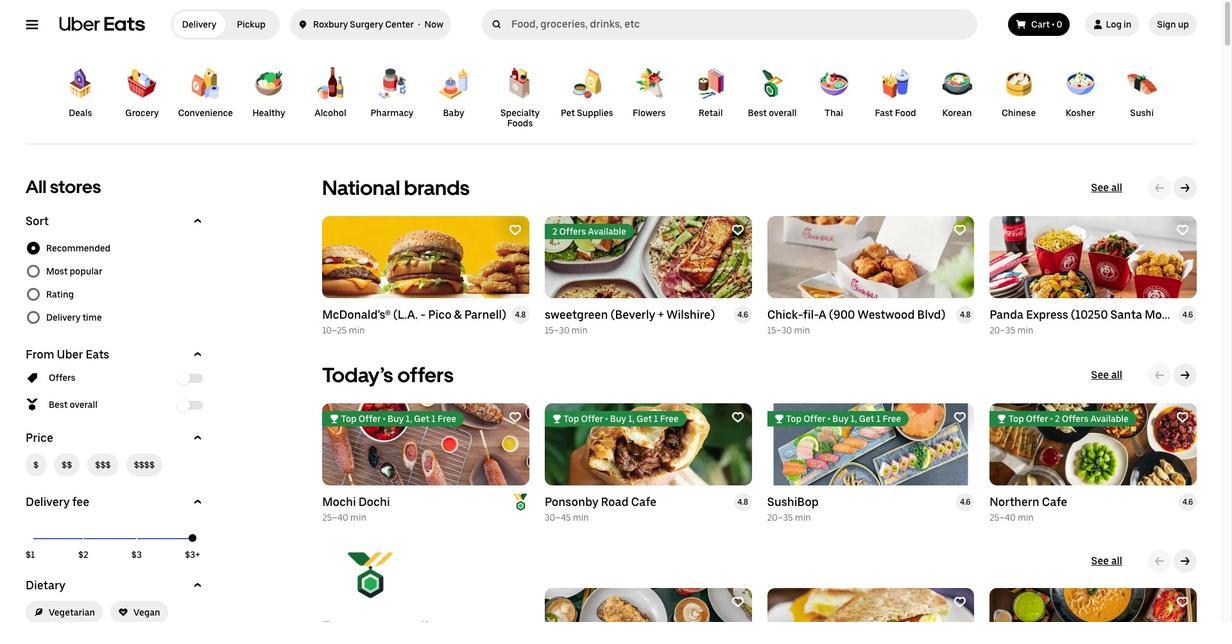 Task type: locate. For each thing, give the bounding box(es) containing it.
$$ button
[[54, 454, 80, 477]]

deals
[[69, 108, 92, 118]]

best overall down offers
[[49, 400, 98, 410]]

1 vertical spatial all
[[1112, 369, 1123, 381]]

pharmacy
[[371, 108, 414, 118]]

2 vertical spatial see
[[1092, 555, 1109, 567]]

overall
[[769, 108, 797, 118], [70, 400, 98, 410]]

recommended
[[46, 243, 111, 254]]

1 • from the left
[[418, 19, 421, 30]]

delivery inside button
[[26, 496, 70, 509]]

cart
[[1032, 19, 1050, 30]]

today's
[[322, 363, 393, 388]]

specialty foods link
[[490, 64, 551, 128]]

3 all from the top
[[1112, 555, 1123, 567]]

all
[[26, 176, 46, 198]]

1 all from the top
[[1112, 182, 1123, 194]]

0 horizontal spatial best
[[49, 400, 68, 410]]

2 vertical spatial delivery
[[26, 496, 70, 509]]

1 vertical spatial previous image
[[1155, 557, 1165, 567]]

previous image
[[1155, 183, 1165, 193]]

1 vertical spatial see
[[1092, 369, 1109, 381]]

price button
[[26, 431, 205, 446]]

today's offers
[[322, 363, 454, 388]]

•
[[418, 19, 421, 30], [1052, 19, 1055, 30]]

from uber eats button
[[26, 347, 205, 363]]

option group containing recommended
[[26, 237, 205, 329]]

vegetarian
[[49, 608, 95, 618]]

2 see all link from the top
[[1092, 369, 1123, 382]]

time
[[82, 313, 102, 323]]

0 vertical spatial delivery
[[182, 19, 216, 30]]

delivery left fee
[[26, 496, 70, 509]]

sign
[[1158, 19, 1176, 30]]

retail link
[[685, 64, 737, 118]]

1 next image from the top
[[1181, 183, 1191, 193]]

0 horizontal spatial best overall
[[49, 400, 98, 410]]

uber eats home image
[[59, 17, 145, 32]]

delivery inside option
[[182, 19, 216, 30]]

1 horizontal spatial best
[[748, 108, 767, 118]]

most
[[46, 266, 68, 277]]

pharmacy link
[[367, 64, 418, 118]]

2 vertical spatial see all link
[[1092, 555, 1123, 568]]

log in link
[[1086, 13, 1140, 36]]

sushi link
[[1117, 64, 1168, 118]]

option group
[[26, 237, 205, 329]]

overall left thai at the right top of page
[[769, 108, 797, 118]]

national
[[322, 176, 400, 200]]

flowers link
[[624, 64, 675, 118]]

pickup
[[237, 19, 266, 30]]

overall down offers
[[70, 400, 98, 410]]

0 vertical spatial best overall
[[748, 108, 797, 118]]

3 see all from the top
[[1092, 555, 1123, 567]]

sign up
[[1158, 19, 1189, 30]]

delivery down rating in the left of the page
[[46, 313, 80, 323]]

see all for today's offers
[[1092, 369, 1123, 381]]

rating
[[46, 290, 74, 300]]

1 vertical spatial overall
[[70, 400, 98, 410]]

1 horizontal spatial overall
[[769, 108, 797, 118]]

1 vertical spatial see all link
[[1092, 369, 1123, 382]]

0 vertical spatial next image
[[1181, 183, 1191, 193]]

national brands
[[322, 176, 470, 200]]

1 horizontal spatial •
[[1052, 19, 1055, 30]]

delivery left pickup
[[182, 19, 216, 30]]

$2
[[78, 550, 88, 560]]

see for brands
[[1092, 182, 1109, 194]]

fee
[[72, 496, 89, 509]]

0 vertical spatial all
[[1112, 182, 1123, 194]]

1 see all from the top
[[1092, 182, 1123, 194]]

1 vertical spatial best overall
[[49, 400, 98, 410]]

2 see all from the top
[[1092, 369, 1123, 381]]

• left now
[[418, 19, 421, 30]]

fast food
[[875, 108, 916, 118]]

3 see all link from the top
[[1092, 555, 1123, 568]]

best
[[748, 108, 767, 118], [49, 400, 68, 410]]

best overall left thai at the right top of page
[[748, 108, 797, 118]]

previous image for next image
[[1155, 370, 1165, 381]]

1 vertical spatial next image
[[1181, 557, 1191, 567]]

delivery inside option group
[[46, 313, 80, 323]]

1 vertical spatial see all
[[1092, 369, 1123, 381]]

retail
[[699, 108, 723, 118]]

add to favorites image
[[732, 411, 744, 424], [1177, 411, 1189, 424], [732, 596, 744, 609]]

specialty foods
[[501, 108, 540, 128]]

see for offers
[[1092, 369, 1109, 381]]

delivery
[[182, 19, 216, 30], [46, 313, 80, 323], [26, 496, 70, 509]]

$$$ button
[[88, 454, 119, 477]]

1 see from the top
[[1092, 182, 1109, 194]]

delivery time
[[46, 313, 102, 323]]

0 horizontal spatial •
[[418, 19, 421, 30]]

2 all from the top
[[1112, 369, 1123, 381]]

see all
[[1092, 182, 1123, 194], [1092, 369, 1123, 381], [1092, 555, 1123, 567]]

2 see from the top
[[1092, 369, 1109, 381]]

best down offers
[[49, 400, 68, 410]]

0 vertical spatial see
[[1092, 182, 1109, 194]]

0 vertical spatial best
[[748, 108, 767, 118]]

0 vertical spatial see all
[[1092, 182, 1123, 194]]

delivery fee
[[26, 496, 89, 509]]

Pickup radio
[[225, 12, 277, 37]]

1 vertical spatial delivery
[[46, 313, 80, 323]]

$$$
[[95, 460, 111, 471]]

best right retail at the top right of the page
[[748, 108, 767, 118]]

2 vertical spatial all
[[1112, 555, 1123, 567]]

previous image
[[1155, 370, 1165, 381], [1155, 557, 1165, 567]]

add to favorites image
[[509, 224, 522, 237], [732, 224, 744, 237], [954, 224, 967, 237], [1177, 224, 1189, 237], [509, 411, 522, 424], [954, 411, 967, 424], [954, 596, 967, 609], [1177, 596, 1189, 609]]

next image
[[1181, 183, 1191, 193], [1181, 557, 1191, 567]]

main navigation menu image
[[26, 18, 39, 31]]

• left 0
[[1052, 19, 1055, 30]]

0 horizontal spatial overall
[[70, 400, 98, 410]]

2 vertical spatial see all
[[1092, 555, 1123, 567]]

all for offers
[[1112, 369, 1123, 381]]

price
[[26, 431, 53, 445]]

sort button
[[26, 214, 205, 229]]

grocery
[[125, 108, 159, 118]]

fast
[[875, 108, 893, 118]]

vegetarian button
[[26, 601, 103, 623]]

1 vertical spatial best
[[49, 400, 68, 410]]

thai link
[[809, 64, 860, 118]]

all stores
[[26, 176, 101, 198]]

0 vertical spatial previous image
[[1155, 370, 1165, 381]]

2 • from the left
[[1052, 19, 1055, 30]]

pet supplies
[[561, 108, 613, 118]]

all for brands
[[1112, 182, 1123, 194]]

deals link
[[55, 64, 106, 118]]

all
[[1112, 182, 1123, 194], [1112, 369, 1123, 381], [1112, 555, 1123, 567]]

0 vertical spatial see all link
[[1092, 182, 1123, 195]]

see all link for brands
[[1092, 182, 1123, 195]]

korean
[[943, 108, 972, 118]]

1 previous image from the top
[[1155, 370, 1165, 381]]

1 see all link from the top
[[1092, 182, 1123, 195]]

2 previous image from the top
[[1155, 557, 1165, 567]]

0
[[1057, 19, 1063, 30]]

roxbury surgery center • now
[[313, 19, 443, 30]]



Task type: describe. For each thing, give the bounding box(es) containing it.
baby
[[443, 108, 464, 118]]

alcohol link
[[305, 64, 356, 118]]

kosher link
[[1055, 64, 1106, 118]]

popular
[[70, 266, 102, 277]]

0 vertical spatial overall
[[769, 108, 797, 118]]

1 horizontal spatial best overall
[[748, 108, 797, 118]]

brands
[[404, 176, 470, 200]]

chinese
[[1002, 108, 1036, 118]]

$1
[[26, 550, 35, 560]]

deliver to image
[[298, 17, 308, 32]]

stores
[[50, 176, 101, 198]]

now
[[425, 19, 443, 30]]

sort
[[26, 214, 49, 228]]

roxbury
[[313, 19, 348, 30]]

see all link for offers
[[1092, 369, 1123, 382]]

2 next image from the top
[[1181, 557, 1191, 567]]

pet supplies link
[[561, 64, 613, 118]]

delivery fee button
[[26, 495, 205, 510]]

3 see from the top
[[1092, 555, 1109, 567]]

dietary button
[[26, 578, 205, 594]]

log
[[1106, 19, 1122, 30]]

delivery for delivery
[[182, 19, 216, 30]]

$3
[[131, 550, 142, 560]]

cart • 0
[[1032, 19, 1063, 30]]

up
[[1178, 19, 1189, 30]]

eats
[[86, 348, 109, 361]]

vegan button
[[110, 601, 168, 623]]

foods
[[507, 118, 533, 128]]

$ button
[[26, 454, 46, 477]]

specialty
[[501, 108, 540, 118]]

convenience link
[[178, 64, 233, 118]]

$
[[33, 460, 39, 471]]

thai
[[825, 108, 844, 118]]

sign up link
[[1150, 13, 1197, 36]]

fast food link
[[870, 64, 922, 118]]

Delivery radio
[[173, 12, 225, 37]]

chinese link
[[993, 64, 1045, 118]]

offers
[[397, 363, 454, 388]]

sushi
[[1131, 108, 1154, 118]]

log in
[[1106, 19, 1132, 30]]

$$$$
[[134, 460, 155, 471]]

korean link
[[932, 64, 983, 118]]

uber
[[57, 348, 83, 361]]

supplies
[[577, 108, 613, 118]]

from
[[26, 348, 54, 361]]

center
[[385, 19, 414, 30]]

grocery link
[[116, 64, 168, 118]]

surgery
[[350, 19, 383, 30]]

Food, groceries, drinks, etc text field
[[512, 18, 973, 31]]

most popular
[[46, 266, 102, 277]]

offers
[[49, 373, 76, 383]]

baby link
[[428, 64, 479, 118]]

alcohol
[[315, 108, 346, 118]]

best overall link
[[747, 64, 798, 118]]

$3+
[[185, 550, 200, 560]]

flowers
[[633, 108, 666, 118]]

delivery for delivery time
[[46, 313, 80, 323]]

$$
[[62, 460, 72, 471]]

food
[[895, 108, 916, 118]]

healthy
[[253, 108, 285, 118]]

kosher
[[1066, 108, 1095, 118]]

dietary
[[26, 579, 65, 592]]

delivery for delivery fee
[[26, 496, 70, 509]]

previous image for 2nd next icon
[[1155, 557, 1165, 567]]

convenience
[[178, 108, 233, 118]]

$$$$ button
[[126, 454, 162, 477]]

pet
[[561, 108, 575, 118]]

in
[[1124, 19, 1132, 30]]

vegan
[[134, 608, 160, 618]]

see all for national brands
[[1092, 182, 1123, 194]]

from uber eats
[[26, 348, 109, 361]]

healthy link
[[243, 64, 295, 118]]

next image
[[1181, 370, 1191, 381]]



Task type: vqa. For each thing, say whether or not it's contained in the screenshot.
RETAIL
yes



